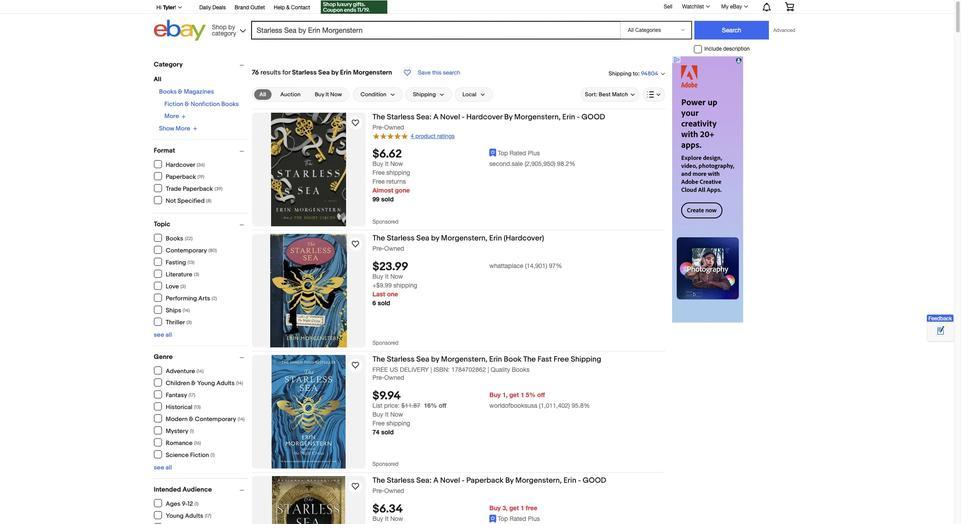 Task type: locate. For each thing, give the bounding box(es) containing it.
it inside the whattaplace (14,901) 97% buy it now +$9.99 shipping last one 6 sold
[[385, 273, 389, 280]]

1 vertical spatial top
[[498, 516, 508, 523]]

good for hardcover
[[582, 113, 605, 122]]

paperback down hardcover (36)
[[166, 173, 196, 180]]

3 owned from the top
[[384, 374, 404, 381]]

starless right for
[[292, 68, 317, 77]]

0 vertical spatial good
[[582, 113, 605, 122]]

shop by category button
[[208, 20, 248, 39]]

top up second.sale
[[498, 149, 508, 157]]

watch the starless sea: a novel - paperback by morgenstern, erin - good image
[[350, 481, 361, 492]]

shipping up one
[[394, 282, 417, 289]]

top
[[498, 149, 508, 157], [498, 516, 508, 523]]

by inside the starless sea: a novel - hardcover by morgenstern, erin - good pre-owned
[[504, 113, 513, 122]]

0 horizontal spatial young
[[166, 512, 184, 520]]

1 vertical spatial sea
[[417, 234, 430, 243]]

by for paperback
[[506, 476, 514, 485]]

starless up $23.99
[[387, 234, 415, 243]]

rated for second top rated plus image from the top of the main content containing $6.62
[[510, 516, 526, 523]]

1 1 from the top
[[521, 391, 524, 399]]

performing
[[166, 295, 197, 302]]

returns
[[387, 178, 406, 185]]

shipping down price:
[[387, 420, 410, 427]]

2 top from the top
[[498, 516, 508, 523]]

starless inside the starless sea by morgenstern, erin (hardcover) pre-owned
[[387, 234, 415, 243]]

1 vertical spatial sea:
[[417, 476, 432, 485]]

0 vertical spatial all
[[166, 331, 172, 339]]

1 vertical spatial shipping
[[413, 91, 436, 98]]

94804
[[641, 70, 659, 77]]

a
[[433, 113, 439, 122], [433, 476, 439, 485]]

(13) for fasting
[[188, 259, 194, 265]]

pre- up $6.34
[[373, 487, 384, 495]]

1 inside the buy 1, get 1 5% off list price: $11.87 16% off
[[521, 391, 524, 399]]

top rated plus for second top rated plus image from the top of the main content containing $6.62
[[498, 516, 540, 523]]

shipping right fast
[[571, 355, 602, 364]]

the starless sea: a novel - paperback by morgenstern, erin - good heading
[[373, 476, 607, 485]]

starless up $6.34
[[387, 476, 415, 485]]

pre- down free
[[373, 374, 384, 381]]

& down adventure (14)
[[191, 379, 196, 387]]

ages 9-12 (1)
[[166, 500, 199, 508]]

sold inside second.sale (2,905,950) 98.2% free shipping free returns almost gone 99 sold
[[381, 195, 394, 203]]

2 horizontal spatial (3)
[[194, 271, 199, 277]]

0 vertical spatial top rated plus image
[[490, 149, 497, 157]]

watch the starless sea by morgenstern, erin book the fast free shipping image
[[350, 360, 361, 371]]

1 plus from the top
[[528, 149, 540, 157]]

(14) inside modern & contemporary (14)
[[238, 416, 245, 422]]

the inside the starless sea: a novel - paperback by morgenstern, erin - good pre-owned
[[373, 476, 385, 485]]

2 pre- from the top
[[373, 245, 384, 252]]

the for hardcover
[[373, 113, 385, 122]]

fantasy
[[166, 391, 187, 399]]

starless up us
[[387, 355, 415, 364]]

0 horizontal spatial shipping
[[413, 91, 436, 98]]

0 vertical spatial get
[[510, 391, 519, 399]]

1 horizontal spatial adults
[[217, 379, 235, 387]]

1 all from the top
[[166, 331, 172, 339]]

2 see from the top
[[154, 464, 164, 471]]

0 vertical spatial buy it now
[[315, 91, 342, 98]]

-
[[462, 113, 465, 122], [577, 113, 580, 122], [462, 476, 465, 485], [578, 476, 581, 485]]

1 vertical spatial (3)
[[181, 283, 186, 289]]

1 vertical spatial 1
[[521, 504, 524, 512]]

novel up ratings
[[440, 113, 460, 122]]

1 horizontal spatial buy it now
[[373, 160, 403, 167]]

a for hardcover
[[433, 113, 439, 122]]

& for help
[[286, 4, 290, 11]]

shipping left 'to'
[[609, 70, 632, 77]]

all for genre
[[166, 464, 172, 471]]

the starless sea by morgenstern, erin (hardcover) image
[[270, 234, 347, 348]]

0 vertical spatial off
[[538, 391, 545, 399]]

get
[[510, 391, 519, 399], [510, 504, 519, 512]]

get for 3,
[[510, 504, 519, 512]]

include
[[705, 46, 722, 52]]

1 vertical spatial shipping
[[394, 282, 417, 289]]

ebay
[[730, 4, 743, 10]]

(13) for historical
[[194, 404, 201, 410]]

none submit inside shop by category banner
[[695, 21, 769, 40]]

1 vertical spatial see all button
[[154, 464, 172, 471]]

show more
[[159, 125, 190, 132]]

(17)
[[189, 392, 195, 398], [205, 513, 212, 519]]

shipping inside the whattaplace (14,901) 97% buy it now +$9.99 shipping last one 6 sold
[[394, 282, 417, 289]]

& left magazines
[[178, 88, 183, 95]]

1 see all button from the top
[[154, 331, 172, 339]]

rated up second.sale
[[510, 149, 526, 157]]

0 vertical spatial fiction
[[164, 100, 183, 108]]

2 1 from the top
[[521, 504, 524, 512]]

main content
[[252, 56, 665, 524]]

young
[[197, 379, 215, 387], [166, 512, 184, 520]]

(3) inside love (3)
[[181, 283, 186, 289]]

(3) for literature
[[194, 271, 199, 277]]

1 horizontal spatial (1)
[[195, 501, 199, 507]]

the down condition dropdown button
[[373, 113, 385, 122]]

1 horizontal spatial |
[[488, 366, 489, 373]]

morgenstern, inside the starless sea: a novel - paperback by morgenstern, erin - good pre-owned
[[516, 476, 562, 485]]

1 vertical spatial top rated plus
[[498, 516, 540, 523]]

the starless sea by morgenstern, erin (hardcover) pre-owned
[[373, 234, 544, 252]]

the starless sea: a novel - paperback by morgenstern, erin - good pre-owned
[[373, 476, 607, 495]]

ratings
[[437, 133, 455, 139]]

0 vertical spatial see all
[[154, 331, 172, 339]]

see all down science
[[154, 464, 172, 471]]

trade paperback (39)
[[166, 185, 223, 192]]

2 vertical spatial shipping
[[571, 355, 602, 364]]

(1) up romance (16)
[[190, 428, 194, 434]]

0 horizontal spatial off
[[439, 402, 447, 409]]

last
[[373, 290, 385, 298]]

top rated plus image up second.sale
[[490, 149, 497, 157]]

format button
[[154, 147, 248, 155]]

description
[[724, 46, 750, 52]]

pre- inside the starless sea: a novel - paperback by morgenstern, erin - good pre-owned
[[373, 487, 384, 495]]

romance
[[166, 439, 193, 447]]

(17) down intended audience dropdown button
[[205, 513, 212, 519]]

intended audience button
[[154, 486, 248, 494]]

match
[[612, 91, 628, 98]]

ships (14)
[[166, 307, 190, 314]]

1 novel from the top
[[440, 113, 460, 122]]

see up genre
[[154, 331, 164, 339]]

1 vertical spatial sold
[[378, 299, 390, 307]]

all
[[166, 331, 172, 339], [166, 464, 172, 471]]

not specified (8)
[[166, 197, 212, 204]]

get the coupon image
[[321, 0, 387, 14]]

owned inside the starless sea: a novel - hardcover by morgenstern, erin - good pre-owned
[[384, 124, 404, 131]]

1 vertical spatial contemporary
[[195, 415, 236, 423]]

shipping for one
[[394, 282, 417, 289]]

1 vertical spatial see
[[154, 464, 164, 471]]

watchlist
[[683, 4, 704, 10]]

sold down almost on the left top of page
[[381, 195, 394, 203]]

the
[[373, 113, 385, 122], [373, 234, 385, 243], [373, 355, 385, 364], [524, 355, 536, 364], [373, 476, 385, 485]]

advanced
[[774, 28, 796, 33]]

(3) right literature
[[194, 271, 199, 277]]

2 top rated plus from the top
[[498, 516, 540, 523]]

(1) inside mystery (1)
[[190, 428, 194, 434]]

(1) inside the science fiction (1)
[[211, 452, 215, 458]]

0 vertical spatial sold
[[381, 195, 394, 203]]

(17) inside young adults (17)
[[205, 513, 212, 519]]

sea
[[318, 68, 330, 77], [417, 234, 430, 243], [417, 355, 430, 364]]

0 vertical spatial rated
[[510, 149, 526, 157]]

76 results for starless sea by erin morgenstern
[[252, 68, 392, 77]]

the right watch the starless sea: a novel - paperback by morgenstern, erin - good image
[[373, 476, 385, 485]]

see all button down thriller
[[154, 331, 172, 339]]

0 vertical spatial a
[[433, 113, 439, 122]]

0 vertical spatial (17)
[[189, 392, 195, 398]]

(17) inside fantasy (17)
[[189, 392, 195, 398]]

novel inside the starless sea: a novel - paperback by morgenstern, erin - good pre-owned
[[440, 476, 460, 485]]

a for paperback
[[433, 476, 439, 485]]

fantasy (17)
[[166, 391, 195, 399]]

1 vertical spatial a
[[433, 476, 439, 485]]

all down thriller
[[166, 331, 172, 339]]

by inside shop by category
[[228, 23, 235, 30]]

hardcover up paperback (19) on the left top
[[166, 161, 195, 168]]

top rated plus image
[[490, 149, 497, 157], [490, 515, 497, 523]]

pre-
[[373, 124, 384, 131], [373, 245, 384, 252], [373, 374, 384, 381], [373, 487, 384, 495]]

(2)
[[212, 295, 217, 301]]

sold
[[381, 195, 394, 203], [378, 299, 390, 307], [381, 429, 394, 436]]

see for topic
[[154, 331, 164, 339]]

novel up buy 3, get 1 free buy it now at the bottom
[[440, 476, 460, 485]]

(3)
[[194, 271, 199, 277], [181, 283, 186, 289], [187, 319, 192, 325]]

the inside the starless sea by morgenstern, erin (hardcover) pre-owned
[[373, 234, 385, 243]]

see
[[154, 331, 164, 339], [154, 464, 164, 471]]

shipping up returns
[[387, 169, 410, 176]]

sold right 6 at the bottom left of page
[[378, 299, 390, 307]]

the starless sea by morgenstern, erin book the fast free shipping image
[[272, 355, 346, 469]]

2 vertical spatial sold
[[381, 429, 394, 436]]

1 a from the top
[[433, 113, 439, 122]]

(3) right thriller
[[187, 319, 192, 325]]

now inside buy 3, get 1 free buy it now
[[391, 516, 403, 523]]

plus up (2,905,950)
[[528, 149, 540, 157]]

top rated plus image down the starless sea: a novel - paperback by morgenstern, erin - good pre-owned
[[490, 515, 497, 523]]

4 pre- from the top
[[373, 487, 384, 495]]

fiction
[[164, 100, 183, 108], [190, 451, 209, 459]]

shop by category
[[212, 23, 236, 37]]

6
[[373, 299, 376, 307]]

paperback
[[166, 173, 196, 180], [183, 185, 213, 192], [467, 476, 504, 485]]

morgenstern, inside the starless sea by morgenstern, erin book the fast free shipping free us delivery | isbn: 1784702862 | quality books pre-owned
[[441, 355, 488, 364]]

starless inside the starless sea by morgenstern, erin book the fast free shipping free us delivery | isbn: 1784702862 | quality books pre-owned
[[387, 355, 415, 364]]

0 vertical spatial 1
[[521, 391, 524, 399]]

2 a from the top
[[433, 476, 439, 485]]

1 horizontal spatial fiction
[[190, 451, 209, 459]]

3 pre- from the top
[[373, 374, 384, 381]]

2 novel from the top
[[440, 476, 460, 485]]

(3) inside literature (3)
[[194, 271, 199, 277]]

all down results
[[259, 91, 266, 98]]

help & contact
[[274, 4, 310, 11]]

starless inside the starless sea: a novel - hardcover by morgenstern, erin - good pre-owned
[[387, 113, 415, 122]]

format
[[154, 147, 175, 155]]

brand outlet
[[235, 4, 265, 11]]

1 vertical spatial by
[[506, 476, 514, 485]]

0 horizontal spatial |
[[431, 366, 432, 373]]

98.2%
[[557, 160, 576, 167]]

1 horizontal spatial (3)
[[187, 319, 192, 325]]

morgenstern, inside the starless sea by morgenstern, erin (hardcover) pre-owned
[[441, 234, 488, 243]]

by for hardcover
[[504, 113, 513, 122]]

2 vertical spatial paperback
[[467, 476, 504, 485]]

1 horizontal spatial hardcover
[[467, 113, 503, 122]]

sell link
[[660, 3, 677, 10]]

rated down free
[[510, 516, 526, 523]]

young down adventure (14)
[[197, 379, 215, 387]]

2 rated from the top
[[510, 516, 526, 523]]

0 vertical spatial all
[[154, 75, 161, 83]]

one
[[387, 290, 398, 298]]

the up free
[[373, 355, 385, 364]]

a inside the starless sea: a novel - paperback by morgenstern, erin - good pre-owned
[[433, 476, 439, 485]]

sea: inside the starless sea: a novel - hardcover by morgenstern, erin - good pre-owned
[[417, 113, 432, 122]]

1 inside buy 3, get 1 free buy it now
[[521, 504, 524, 512]]

contemporary up "(16)"
[[195, 415, 236, 423]]

2 vertical spatial shipping
[[387, 420, 410, 427]]

(14) inside adventure (14)
[[197, 368, 204, 374]]

& inside account navigation
[[286, 4, 290, 11]]

daily deals link
[[199, 3, 226, 13]]

the for (hardcover)
[[373, 234, 385, 243]]

second.sale
[[490, 160, 523, 167]]

1 owned from the top
[[384, 124, 404, 131]]

& for modern
[[189, 415, 194, 423]]

books & magazines link
[[159, 88, 214, 95]]

top for 1st top rated plus image from the top
[[498, 149, 508, 157]]

1 vertical spatial get
[[510, 504, 519, 512]]

books down the starless sea by morgenstern, erin book the fast free shipping link
[[512, 366, 530, 373]]

books up more button
[[159, 88, 177, 95]]

1 rated from the top
[[510, 149, 526, 157]]

tyler
[[163, 4, 175, 11]]

starless inside the starless sea: a novel - paperback by morgenstern, erin - good pre-owned
[[387, 476, 415, 485]]

top rated plus
[[498, 149, 540, 157], [498, 516, 540, 523]]

trade
[[166, 185, 182, 192]]

shipping for shipping to : 94804
[[609, 70, 632, 77]]

shipping inside the "shipping to : 94804"
[[609, 70, 632, 77]]

a inside the starless sea: a novel - hardcover by morgenstern, erin - good pre-owned
[[433, 113, 439, 122]]

5%
[[526, 391, 536, 399]]

your shopping cart image
[[785, 2, 795, 11]]

& down historical (13)
[[189, 415, 194, 423]]

(1) right 12
[[195, 501, 199, 507]]

local
[[463, 91, 477, 98]]

novel for hardcover
[[440, 113, 460, 122]]

plus down free
[[528, 516, 540, 523]]

(13) inside historical (13)
[[194, 404, 201, 410]]

shipping
[[387, 169, 410, 176], [394, 282, 417, 289], [387, 420, 410, 427]]

(3) for thriller
[[187, 319, 192, 325]]

2 all from the top
[[166, 464, 172, 471]]

1 vertical spatial novel
[[440, 476, 460, 485]]

1 vertical spatial all
[[259, 91, 266, 98]]

(16)
[[194, 440, 201, 446]]

1 vertical spatial (1)
[[211, 452, 215, 458]]

0 vertical spatial (3)
[[194, 271, 199, 277]]

2 sea: from the top
[[417, 476, 432, 485]]

(22)
[[185, 236, 193, 241]]

by inside the starless sea: a novel - paperback by morgenstern, erin - good pre-owned
[[506, 476, 514, 485]]

1 vertical spatial adults
[[185, 512, 203, 520]]

0 vertical spatial (13)
[[188, 259, 194, 265]]

listing options selector. list view selected. image
[[647, 91, 661, 98]]

1 vertical spatial top rated plus image
[[490, 515, 497, 523]]

(2,905,950)
[[525, 160, 556, 167]]

paperback down (19)
[[183, 185, 213, 192]]

1 horizontal spatial all
[[259, 91, 266, 98]]

a up 4 product ratings
[[433, 113, 439, 122]]

a up buy 3, get 1 free buy it now at the bottom
[[433, 476, 439, 485]]

sold inside the whattaplace (14,901) 97% buy it now +$9.99 shipping last one 6 sold
[[378, 299, 390, 307]]

pre- inside the starless sea by morgenstern, erin book the fast free shipping free us delivery | isbn: 1784702862 | quality books pre-owned
[[373, 374, 384, 381]]

see up intended
[[154, 464, 164, 471]]

off right 5%
[[538, 391, 545, 399]]

historical
[[166, 403, 193, 411]]

owned up $23.99
[[384, 245, 404, 252]]

owned up 4 product ratings link
[[384, 124, 404, 131]]

get inside the buy 1, get 1 5% off list price: $11.87 16% off
[[510, 391, 519, 399]]

good
[[582, 113, 605, 122], [583, 476, 607, 485]]

0 vertical spatial top rated plus
[[498, 149, 540, 157]]

morgenstern, inside the starless sea: a novel - hardcover by morgenstern, erin - good pre-owned
[[515, 113, 561, 122]]

sea: inside the starless sea: a novel - paperback by morgenstern, erin - good pre-owned
[[417, 476, 432, 485]]

0 vertical spatial (1)
[[190, 428, 194, 434]]

now inside the whattaplace (14,901) 97% buy it now +$9.99 shipping last one 6 sold
[[391, 273, 403, 280]]

top down 3,
[[498, 516, 508, 523]]

1 vertical spatial hardcover
[[166, 161, 195, 168]]

0 vertical spatial see all button
[[154, 331, 172, 339]]

category
[[212, 30, 236, 37]]

1 vertical spatial young
[[166, 512, 184, 520]]

0 vertical spatial see
[[154, 331, 164, 339]]

pre- right the watch the starless sea: a novel - hardcover by morgenstern, erin - good 'icon'
[[373, 124, 384, 131]]

books
[[159, 88, 177, 95], [221, 100, 239, 108], [166, 235, 183, 242], [512, 366, 530, 373]]

sold right 74 on the bottom left of the page
[[381, 429, 394, 436]]

0 vertical spatial top
[[498, 149, 508, 157]]

buy it now up returns
[[373, 160, 403, 167]]

shipping down save
[[413, 91, 436, 98]]

get inside buy 3, get 1 free buy it now
[[510, 504, 519, 512]]

the starless sea: a novel - paperback by morgenstern, erin - good image
[[272, 476, 346, 524]]

it
[[326, 91, 329, 98], [385, 160, 389, 167], [385, 273, 389, 280], [385, 411, 389, 418], [385, 516, 389, 523]]

all inside main content
[[259, 91, 266, 98]]

starless up 4
[[387, 113, 415, 122]]

owned down us
[[384, 374, 404, 381]]

2 horizontal spatial (1)
[[211, 452, 215, 458]]

1 vertical spatial off
[[439, 402, 447, 409]]

it inside buy 3, get 1 free buy it now
[[385, 516, 389, 523]]

(13) inside fasting (13)
[[188, 259, 194, 265]]

science fiction (1)
[[166, 451, 215, 459]]

by inside the starless sea by morgenstern, erin book the fast free shipping free us delivery | isbn: 1784702862 | quality books pre-owned
[[431, 355, 440, 364]]

1 for free
[[521, 504, 524, 512]]

good inside the starless sea: a novel - hardcover by morgenstern, erin - good pre-owned
[[582, 113, 605, 122]]

| left isbn:
[[431, 366, 432, 373]]

& right help
[[286, 4, 290, 11]]

1 vertical spatial fiction
[[190, 451, 209, 459]]

(3) right love
[[181, 283, 186, 289]]

& for fiction
[[185, 100, 189, 108]]

contemporary down (22)
[[166, 247, 207, 254]]

fiction down "(16)"
[[190, 451, 209, 459]]

& down books & magazines link
[[185, 100, 189, 108]]

see all down thriller
[[154, 331, 172, 339]]

2 horizontal spatial shipping
[[609, 70, 632, 77]]

fiction up more button
[[164, 100, 183, 108]]

adults down 12
[[185, 512, 203, 520]]

(13) up modern & contemporary (14)
[[194, 404, 201, 410]]

0 vertical spatial by
[[504, 113, 513, 122]]

buy
[[315, 91, 324, 98], [373, 160, 384, 167], [373, 273, 384, 280], [490, 391, 501, 399], [373, 411, 384, 418], [490, 504, 501, 512], [373, 516, 384, 523]]

1 top from the top
[[498, 149, 508, 157]]

0 horizontal spatial buy it now
[[315, 91, 342, 98]]

1 vertical spatial plus
[[528, 516, 540, 523]]

0 vertical spatial hardcover
[[467, 113, 503, 122]]

1 vertical spatial (13)
[[194, 404, 201, 410]]

paperback up 3,
[[467, 476, 504, 485]]

0 vertical spatial young
[[197, 379, 215, 387]]

books inside the starless sea by morgenstern, erin book the fast free shipping free us delivery | isbn: 1784702862 | quality books pre-owned
[[512, 366, 530, 373]]

0 horizontal spatial adults
[[185, 512, 203, 520]]

1 pre- from the top
[[373, 124, 384, 131]]

hardcover down local dropdown button
[[467, 113, 503, 122]]

the left fast
[[524, 355, 536, 364]]

science
[[166, 451, 189, 459]]

top rated plus down free
[[498, 516, 540, 523]]

erin inside the starless sea: a novel - hardcover by morgenstern, erin - good pre-owned
[[563, 113, 575, 122]]

buy it now down 76 results for starless sea by erin morgenstern
[[315, 91, 342, 98]]

1 get from the top
[[510, 391, 519, 399]]

1 top rated plus from the top
[[498, 149, 540, 157]]

0 horizontal spatial hardcover
[[166, 161, 195, 168]]

0 vertical spatial paperback
[[166, 173, 196, 180]]

1 left free
[[521, 504, 524, 512]]

2 vertical spatial (3)
[[187, 319, 192, 325]]

(1) right science
[[211, 452, 215, 458]]

shipping inside worldofbooksusa (1,011,402) 95.8% buy it now free shipping 74 sold
[[387, 420, 410, 427]]

shop
[[212, 23, 227, 30]]

2 see all button from the top
[[154, 464, 172, 471]]

novel inside the starless sea: a novel - hardcover by morgenstern, erin - good pre-owned
[[440, 113, 460, 122]]

starless for hardcover
[[387, 113, 415, 122]]

0 horizontal spatial (3)
[[181, 283, 186, 289]]

0 vertical spatial shipping
[[387, 169, 410, 176]]

1 vertical spatial (17)
[[205, 513, 212, 519]]

2 vertical spatial (1)
[[195, 501, 199, 507]]

books (22)
[[166, 235, 193, 242]]

help & contact link
[[274, 3, 310, 13]]

all down science
[[166, 464, 172, 471]]

1 vertical spatial good
[[583, 476, 607, 485]]

owned up $6.34
[[384, 487, 404, 495]]

free
[[373, 366, 388, 373]]

None submit
[[695, 21, 769, 40]]

see all button
[[154, 331, 172, 339], [154, 464, 172, 471]]

1 vertical spatial all
[[166, 464, 172, 471]]

1 vertical spatial buy it now
[[373, 160, 403, 167]]

& for children
[[191, 379, 196, 387]]

(17) up historical (13)
[[189, 392, 195, 398]]

4
[[411, 133, 414, 139]]

starless for (hardcover)
[[387, 234, 415, 243]]

1 see from the top
[[154, 331, 164, 339]]

2 see all from the top
[[154, 464, 172, 471]]

include description
[[705, 46, 750, 52]]

see all button for topic
[[154, 331, 172, 339]]

1 horizontal spatial shipping
[[571, 355, 602, 364]]

Search for anything text field
[[252, 22, 619, 39]]

more down more button
[[176, 125, 190, 132]]

hi tyler !
[[156, 4, 176, 11]]

1 left 5%
[[521, 391, 524, 399]]

off right 16%
[[439, 402, 447, 409]]

| down the starless sea by morgenstern, erin book the fast free shipping heading
[[488, 366, 489, 373]]

top rated plus up second.sale
[[498, 149, 540, 157]]

the right watch the starless sea by morgenstern, erin (hardcover) icon
[[373, 234, 385, 243]]

get right 3,
[[510, 504, 519, 512]]

1 vertical spatial rated
[[510, 516, 526, 523]]

2 get from the top
[[510, 504, 519, 512]]

2 owned from the top
[[384, 245, 404, 252]]

see all button down science
[[154, 464, 172, 471]]

historical (13)
[[166, 403, 201, 411]]

young down ages in the bottom left of the page
[[166, 512, 184, 520]]

0 vertical spatial shipping
[[609, 70, 632, 77]]

all down category
[[154, 75, 161, 83]]

1 sea: from the top
[[417, 113, 432, 122]]

0 vertical spatial plus
[[528, 149, 540, 157]]

shipping to : 94804
[[609, 70, 659, 77]]

4 owned from the top
[[384, 487, 404, 495]]

more
[[164, 112, 179, 120], [176, 125, 190, 132]]

sea inside the starless sea by morgenstern, erin (hardcover) pre-owned
[[417, 234, 430, 243]]

sea inside the starless sea by morgenstern, erin book the fast free shipping free us delivery | isbn: 1784702862 | quality books pre-owned
[[417, 355, 430, 364]]

2 vertical spatial sea
[[417, 355, 430, 364]]

get right the 1,
[[510, 391, 519, 399]]

1 see all from the top
[[154, 331, 172, 339]]

sea for pre-
[[417, 234, 430, 243]]

the starless sea: a novel - hardcover by morgenstern, erin - good image
[[271, 113, 346, 226]]

shipping inside dropdown button
[[413, 91, 436, 98]]

pre- up $23.99
[[373, 245, 384, 252]]

children & young adults (14)
[[166, 379, 243, 387]]

see all for genre
[[154, 464, 172, 471]]

the inside the starless sea: a novel - hardcover by morgenstern, erin - good pre-owned
[[373, 113, 385, 122]]

2 plus from the top
[[528, 516, 540, 523]]

1 horizontal spatial (17)
[[205, 513, 212, 519]]

(3) inside 'thriller (3)'
[[187, 319, 192, 325]]

0 vertical spatial novel
[[440, 113, 460, 122]]

(13) down contemporary (80)
[[188, 259, 194, 265]]

more up show more
[[164, 112, 179, 120]]

brand
[[235, 4, 249, 11]]

0 horizontal spatial (1)
[[190, 428, 194, 434]]

adults down the genre dropdown button
[[217, 379, 235, 387]]

buy inside worldofbooksusa (1,011,402) 95.8% buy it now free shipping 74 sold
[[373, 411, 384, 418]]

rated for 1st top rated plus image from the top
[[510, 149, 526, 157]]

1 vertical spatial see all
[[154, 464, 172, 471]]

good inside the starless sea: a novel - paperback by morgenstern, erin - good pre-owned
[[583, 476, 607, 485]]



Task type: vqa. For each thing, say whether or not it's contained in the screenshot.
rightmost |
yes



Task type: describe. For each thing, give the bounding box(es) containing it.
brand outlet link
[[235, 3, 265, 13]]

owned inside the starless sea: a novel - paperback by morgenstern, erin - good pre-owned
[[384, 487, 404, 495]]

0 vertical spatial sea
[[318, 68, 330, 77]]

help
[[274, 4, 285, 11]]

(14,901)
[[525, 262, 548, 270]]

9-
[[182, 500, 188, 508]]

quality
[[491, 366, 510, 373]]

the for book
[[373, 355, 385, 364]]

0 vertical spatial more
[[164, 112, 179, 120]]

!
[[175, 4, 176, 11]]

deals
[[213, 4, 226, 11]]

see all for topic
[[154, 331, 172, 339]]

erin inside the starless sea: a novel - paperback by morgenstern, erin - good pre-owned
[[564, 476, 577, 485]]

(19)
[[198, 174, 204, 180]]

this
[[432, 69, 442, 76]]

buy inside the buy 1, get 1 5% off list price: $11.87 16% off
[[490, 391, 501, 399]]

adventure (14)
[[166, 367, 204, 375]]

shipping inside second.sale (2,905,950) 98.2% free shipping free returns almost gone 99 sold
[[387, 169, 410, 176]]

+$9.99
[[373, 282, 392, 289]]

16%
[[424, 402, 437, 409]]

to
[[633, 70, 638, 77]]

buy inside the whattaplace (14,901) 97% buy it now +$9.99 shipping last one 6 sold
[[373, 273, 384, 280]]

literature (3)
[[166, 271, 199, 278]]

& for books
[[178, 88, 183, 95]]

0 vertical spatial adults
[[217, 379, 235, 387]]

the starless sea by morgenstern, erin (hardcover) heading
[[373, 234, 544, 243]]

(36)
[[197, 162, 205, 168]]

love
[[166, 283, 179, 290]]

modern
[[166, 415, 188, 423]]

it inside worldofbooksusa (1,011,402) 95.8% buy it now free shipping 74 sold
[[385, 411, 389, 418]]

worldofbooksusa
[[490, 402, 538, 409]]

sort: best match
[[585, 91, 628, 98]]

1 horizontal spatial young
[[197, 379, 215, 387]]

76
[[252, 68, 259, 77]]

watch the starless sea by morgenstern, erin (hardcover) image
[[350, 239, 361, 249]]

All selected text field
[[259, 91, 266, 99]]

product
[[416, 133, 436, 139]]

sea for the
[[417, 355, 430, 364]]

free
[[526, 504, 538, 512]]

$6.34
[[373, 503, 403, 516]]

97%
[[549, 262, 562, 270]]

price:
[[384, 402, 400, 409]]

feedback
[[929, 315, 953, 322]]

children
[[166, 379, 190, 387]]

auction link
[[275, 89, 306, 100]]

1 vertical spatial more
[[176, 125, 190, 132]]

pre- inside the starless sea by morgenstern, erin (hardcover) pre-owned
[[373, 245, 384, 252]]

nonfiction
[[191, 100, 220, 108]]

owned inside the starless sea by morgenstern, erin (hardcover) pre-owned
[[384, 245, 404, 252]]

1,
[[503, 391, 508, 399]]

account navigation
[[152, 0, 801, 15]]

buy 1, get 1 5% off list price: $11.87 16% off
[[373, 391, 545, 409]]

shipping button
[[406, 87, 453, 102]]

save this search
[[418, 69, 461, 76]]

0 horizontal spatial fiction
[[164, 100, 183, 108]]

sold inside worldofbooksusa (1,011,402) 95.8% buy it now free shipping 74 sold
[[381, 429, 394, 436]]

shipping for shipping
[[413, 91, 436, 98]]

all for topic
[[166, 331, 172, 339]]

best
[[599, 91, 611, 98]]

$9.94
[[373, 390, 401, 403]]

advertisement region
[[672, 56, 743, 323]]

sea: for paperback
[[417, 476, 432, 485]]

erin inside the starless sea by morgenstern, erin book the fast free shipping free us delivery | isbn: 1784702862 | quality books pre-owned
[[489, 355, 502, 364]]

now inside worldofbooksusa (1,011,402) 95.8% buy it now free shipping 74 sold
[[391, 411, 403, 418]]

search
[[443, 69, 461, 76]]

by inside the starless sea by morgenstern, erin (hardcover) pre-owned
[[431, 234, 440, 243]]

plus for 1st top rated plus image from the top
[[528, 149, 540, 157]]

top for second top rated plus image from the top of the main content containing $6.62
[[498, 516, 508, 523]]

$11.87
[[402, 402, 421, 409]]

1 for 5%
[[521, 391, 524, 399]]

fiction & nonfiction books link
[[164, 100, 239, 108]]

free inside worldofbooksusa (1,011,402) 95.8% buy it now free shipping 74 sold
[[373, 420, 385, 427]]

daily deals
[[199, 4, 226, 11]]

starless for book
[[387, 355, 415, 364]]

top rated plus for 1st top rated plus image from the top
[[498, 149, 540, 157]]

see all button for genre
[[154, 464, 172, 471]]

buy 3, get 1 free buy it now
[[373, 504, 538, 523]]

1 horizontal spatial off
[[538, 391, 545, 399]]

(1) inside the ages 9-12 (1)
[[195, 501, 199, 507]]

thriller
[[166, 319, 185, 326]]

modern & contemporary (14)
[[166, 415, 245, 423]]

(1,011,402)
[[539, 402, 570, 409]]

the for paperback
[[373, 476, 385, 485]]

(14) inside the children & young adults (14)
[[236, 380, 243, 386]]

my ebay link
[[717, 1, 752, 12]]

good for paperback
[[583, 476, 607, 485]]

results
[[261, 68, 281, 77]]

auction
[[280, 91, 301, 98]]

morgenstern
[[353, 68, 392, 77]]

2 top rated plus image from the top
[[490, 515, 497, 523]]

shop by category banner
[[152, 0, 801, 43]]

sea: for hardcover
[[417, 113, 432, 122]]

the starless sea: a novel - hardcover by morgenstern, erin - good heading
[[373, 113, 605, 122]]

pre- inside the starless sea: a novel - hardcover by morgenstern, erin - good pre-owned
[[373, 124, 384, 131]]

watchlist link
[[678, 1, 714, 12]]

the starless sea by morgenstern, erin (hardcover) link
[[373, 234, 665, 245]]

1 | from the left
[[431, 366, 432, 373]]

mystery
[[166, 427, 188, 435]]

us
[[390, 366, 398, 373]]

0 horizontal spatial all
[[154, 75, 161, 83]]

plus for second top rated plus image from the top of the main content containing $6.62
[[528, 516, 540, 523]]

the starless sea by morgenstern, erin book the fast free shipping link
[[373, 355, 665, 366]]

for
[[283, 68, 291, 77]]

book
[[504, 355, 522, 364]]

0 vertical spatial contemporary
[[166, 247, 207, 254]]

books & magazines
[[159, 88, 214, 95]]

second.sale (2,905,950) 98.2% free shipping free returns almost gone 99 sold
[[373, 160, 576, 203]]

love (3)
[[166, 283, 186, 290]]

books right nonfiction at the left top of page
[[221, 100, 239, 108]]

(hardcover)
[[504, 234, 544, 243]]

shipping for sold
[[387, 420, 410, 427]]

whattaplace
[[490, 262, 524, 270]]

save this search button
[[398, 65, 463, 80]]

$23.99
[[373, 260, 409, 274]]

intended audience
[[154, 486, 212, 494]]

(3) for love
[[181, 283, 186, 289]]

watch the starless sea: a novel - hardcover by morgenstern, erin - good image
[[350, 118, 361, 128]]

hardcover (36)
[[166, 161, 205, 168]]

get for 1,
[[510, 391, 519, 399]]

2 | from the left
[[488, 366, 489, 373]]

show
[[159, 125, 174, 132]]

almost
[[373, 186, 394, 194]]

fiction & nonfiction books
[[164, 100, 239, 108]]

main content containing $6.62
[[252, 56, 665, 524]]

starless for paperback
[[387, 476, 415, 485]]

1 top rated plus image from the top
[[490, 149, 497, 157]]

delivery
[[400, 366, 429, 373]]

thriller (3)
[[166, 319, 192, 326]]

3,
[[503, 504, 508, 512]]

specified
[[177, 197, 205, 204]]

intended
[[154, 486, 181, 494]]

shipping inside the starless sea by morgenstern, erin book the fast free shipping free us delivery | isbn: 1784702862 | quality books pre-owned
[[571, 355, 602, 364]]

ages
[[166, 500, 181, 508]]

see for genre
[[154, 464, 164, 471]]

(14) inside ships (14)
[[183, 307, 190, 313]]

the starless sea by morgenstern, erin book the fast free shipping heading
[[373, 355, 602, 364]]

1 vertical spatial paperback
[[183, 185, 213, 192]]

performing arts (2)
[[166, 295, 217, 302]]

paperback inside the starless sea: a novel - paperback by morgenstern, erin - good pre-owned
[[467, 476, 504, 485]]

books left (22)
[[166, 235, 183, 242]]

:
[[638, 70, 640, 77]]

literature
[[166, 271, 193, 278]]

$6.62
[[373, 147, 402, 161]]

mystery (1)
[[166, 427, 194, 435]]

owned inside the starless sea by morgenstern, erin book the fast free shipping free us delivery | isbn: 1784702862 | quality books pre-owned
[[384, 374, 404, 381]]

hardcover inside the starless sea: a novel - hardcover by morgenstern, erin - good pre-owned
[[467, 113, 503, 122]]

novel for paperback
[[440, 476, 460, 485]]

free inside the starless sea by morgenstern, erin book the fast free shipping free us delivery | isbn: 1784702862 | quality books pre-owned
[[554, 355, 569, 364]]

1784702862
[[452, 366, 486, 373]]

erin inside the starless sea by morgenstern, erin (hardcover) pre-owned
[[489, 234, 502, 243]]



